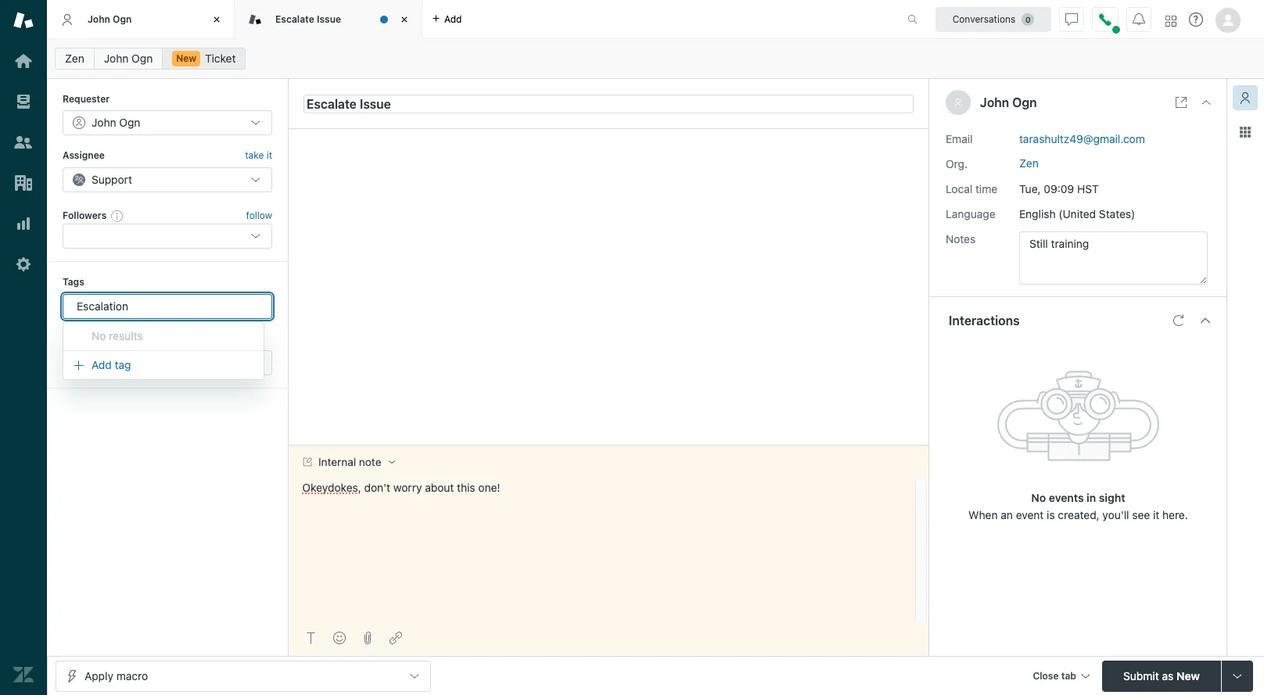 Task type: vqa. For each thing, say whether or not it's contained in the screenshot.
the left Zen LINK
yes



Task type: locate. For each thing, give the bounding box(es) containing it.
0 vertical spatial it
[[266, 150, 272, 161]]

don't
[[364, 481, 390, 495]]

Internal note composer text field
[[296, 479, 911, 512]]

follow
[[246, 210, 272, 221]]

apply macro
[[84, 669, 148, 683]]

tarashultz49@gmail.com
[[1019, 132, 1145, 145]]

1 horizontal spatial zen
[[1019, 156, 1039, 169]]

assignee element
[[63, 167, 272, 192]]

zen inside secondary element
[[65, 52, 84, 65]]

it right see
[[1153, 508, 1160, 521]]

new left ticket on the left
[[176, 52, 196, 64]]

views image
[[13, 92, 34, 112]]

states)
[[1099, 207, 1135, 220]]

internal note button
[[289, 446, 408, 479]]

Still training text field
[[1019, 231, 1208, 284]]

followers element
[[63, 224, 272, 249]]

09:09
[[1044, 182, 1074, 195]]

0 horizontal spatial close image
[[209, 12, 225, 27]]

insert emojis image
[[333, 632, 346, 645]]

ogn up john ogn link
[[113, 13, 132, 25]]

2 horizontal spatial close image
[[1200, 96, 1213, 109]]

no right type
[[92, 329, 106, 343]]

no inside no events in sight when an event is created, you'll see it here.
[[1031, 491, 1046, 504]]

it
[[266, 150, 272, 161], [1153, 508, 1160, 521]]

it right take
[[266, 150, 272, 161]]

john inside secondary element
[[104, 52, 129, 65]]

escalate
[[275, 13, 314, 25]]

english
[[1019, 207, 1056, 220]]

apply
[[84, 669, 113, 683]]

results
[[109, 329, 143, 343]]

zen up requester
[[65, 52, 84, 65]]

you'll
[[1103, 508, 1129, 521]]

john ogn inside requester element
[[92, 116, 140, 129]]

zendesk support image
[[13, 10, 34, 31]]

local time
[[946, 182, 997, 195]]

0 vertical spatial zen link
[[55, 48, 94, 70]]

minimize composer image
[[602, 439, 615, 452]]

0 vertical spatial no
[[92, 329, 106, 343]]

get started image
[[13, 51, 34, 71]]

0 horizontal spatial it
[[266, 150, 272, 161]]

0 vertical spatial zen
[[65, 52, 84, 65]]

see
[[1132, 508, 1150, 521]]

no up event
[[1031, 491, 1046, 504]]

followers
[[63, 209, 107, 221]]

zendesk products image
[[1166, 15, 1177, 26]]

ogn
[[113, 13, 132, 25], [132, 52, 153, 65], [1012, 95, 1037, 110], [119, 116, 140, 129]]

new
[[176, 52, 196, 64], [1177, 669, 1200, 683]]

issue
[[317, 13, 341, 25]]

local
[[946, 182, 973, 195]]

notifications image
[[1133, 13, 1145, 25]]

organizations image
[[13, 173, 34, 193]]

ticket
[[205, 52, 236, 65]]

zen link inside secondary element
[[55, 48, 94, 70]]

zen link up tue,
[[1019, 156, 1039, 169]]

notes
[[946, 232, 976, 245]]

no inside tags list box
[[92, 329, 106, 343]]

customer context image
[[1239, 92, 1252, 104]]

interactions
[[949, 313, 1020, 327]]

view more details image
[[1175, 96, 1187, 109]]

1 horizontal spatial it
[[1153, 508, 1160, 521]]

tabs tab list
[[47, 0, 891, 39]]

it inside no events in sight when an event is created, you'll see it here.
[[1153, 508, 1160, 521]]

ogn up the support
[[119, 116, 140, 129]]

1 horizontal spatial close image
[[397, 12, 412, 27]]

1 vertical spatial new
[[1177, 669, 1200, 683]]

org.
[[946, 157, 968, 170]]

john ogn tab
[[47, 0, 235, 39]]

Subject field
[[304, 94, 914, 113]]

close image inside john ogn 'tab'
[[209, 12, 225, 27]]

close
[[1033, 670, 1059, 682]]

close image up ticket on the left
[[209, 12, 225, 27]]

close image right view more details icon
[[1200, 96, 1213, 109]]

in
[[1087, 491, 1096, 504]]

close image
[[209, 12, 225, 27], [397, 12, 412, 27], [1200, 96, 1213, 109]]

no results
[[92, 329, 143, 343]]

event
[[1016, 508, 1044, 521]]

zen
[[65, 52, 84, 65], [1019, 156, 1039, 169]]

john
[[88, 13, 110, 25], [104, 52, 129, 65], [980, 95, 1009, 110], [92, 116, 116, 129]]

customers image
[[13, 132, 34, 153]]

0 horizontal spatial zen
[[65, 52, 84, 65]]

0 horizontal spatial zen link
[[55, 48, 94, 70]]

created,
[[1058, 508, 1100, 521]]

no
[[92, 329, 106, 343], [1031, 491, 1046, 504]]

1 vertical spatial no
[[1031, 491, 1046, 504]]

new right as on the bottom
[[1177, 669, 1200, 683]]

john ogn inside john ogn 'tab'
[[88, 13, 132, 25]]

an
[[1001, 508, 1013, 521]]

john ogn link
[[94, 48, 163, 70]]

john ogn
[[88, 13, 132, 25], [104, 52, 153, 65], [980, 95, 1037, 110], [92, 116, 140, 129]]

1 horizontal spatial no
[[1031, 491, 1046, 504]]

note
[[359, 456, 381, 469]]

1 horizontal spatial new
[[1177, 669, 1200, 683]]

add tag option
[[63, 355, 264, 376]]

secondary element
[[47, 43, 1264, 74]]

1 vertical spatial it
[[1153, 508, 1160, 521]]

0 horizontal spatial new
[[176, 52, 196, 64]]

assignee
[[63, 150, 105, 161]]

add link (cmd k) image
[[390, 632, 402, 645]]

time
[[975, 182, 997, 195]]

info on adding followers image
[[111, 210, 124, 222]]

1 vertical spatial zen link
[[1019, 156, 1039, 169]]

okeydokes, don't worry about this one!
[[302, 481, 500, 495]]

conversations
[[953, 13, 1016, 25]]

user image
[[954, 98, 963, 107], [955, 99, 961, 107]]

escalate issue tab
[[235, 0, 422, 39]]

0 vertical spatial new
[[176, 52, 196, 64]]

apps image
[[1239, 126, 1252, 138]]

reporting image
[[13, 214, 34, 234]]

add attachment image
[[361, 632, 374, 645]]

add
[[444, 13, 462, 25]]

follow button
[[246, 209, 272, 223]]

close image inside escalate issue tab
[[397, 12, 412, 27]]

close image left "add" popup button
[[397, 12, 412, 27]]

here.
[[1162, 508, 1188, 521]]

zen link
[[55, 48, 94, 70], [1019, 156, 1039, 169]]

ogn down john ogn 'tab'
[[132, 52, 153, 65]]

- button
[[63, 350, 160, 375]]

zen up tue,
[[1019, 156, 1039, 169]]

0 horizontal spatial no
[[92, 329, 106, 343]]

format text image
[[305, 632, 318, 645]]

zen link up requester
[[55, 48, 94, 70]]

when
[[969, 508, 998, 521]]

tags list box
[[63, 322, 264, 380]]

-
[[73, 356, 78, 369]]

hst
[[1077, 182, 1099, 195]]

internal
[[318, 456, 356, 469]]

get help image
[[1189, 13, 1203, 27]]



Task type: describe. For each thing, give the bounding box(es) containing it.
ogn inside requester element
[[119, 116, 140, 129]]

admin image
[[13, 254, 34, 275]]

no events in sight when an event is created, you'll see it here.
[[969, 491, 1188, 521]]

okeydokes,
[[302, 481, 361, 495]]

this
[[457, 481, 475, 495]]

submit
[[1123, 669, 1159, 683]]

tab
[[1061, 670, 1076, 682]]

no for results
[[92, 329, 106, 343]]

take it
[[245, 150, 272, 161]]

take it button
[[245, 148, 272, 164]]

close tab button
[[1026, 661, 1096, 694]]

tue,
[[1019, 182, 1041, 195]]

zendesk image
[[13, 665, 34, 685]]

email
[[946, 132, 973, 145]]

escalate issue
[[275, 13, 341, 25]]

add button
[[422, 0, 471, 38]]

one!
[[478, 481, 500, 495]]

ogn inside 'tab'
[[113, 13, 132, 25]]

Tags field
[[74, 298, 257, 314]]

type
[[63, 333, 85, 345]]

close tab
[[1033, 670, 1076, 682]]

it inside button
[[266, 150, 272, 161]]

john ogn inside john ogn link
[[104, 52, 153, 65]]

internal note
[[318, 456, 381, 469]]

worry
[[393, 481, 422, 495]]

john inside requester element
[[92, 116, 116, 129]]

events
[[1049, 491, 1084, 504]]

requester element
[[63, 111, 272, 136]]

as
[[1162, 669, 1174, 683]]

language
[[946, 207, 996, 220]]

add tag
[[92, 358, 131, 372]]

button displays agent's chat status as invisible. image
[[1065, 13, 1078, 25]]

english (united states)
[[1019, 207, 1135, 220]]

(united
[[1059, 207, 1096, 220]]

take
[[245, 150, 264, 161]]

tue, 09:09 hst
[[1019, 182, 1099, 195]]

conversations button
[[936, 7, 1051, 32]]

1 vertical spatial zen
[[1019, 156, 1039, 169]]

support
[[92, 173, 132, 186]]

sight
[[1099, 491, 1125, 504]]

ogn inside secondary element
[[132, 52, 153, 65]]

macro
[[116, 669, 148, 683]]

1 horizontal spatial zen link
[[1019, 156, 1039, 169]]

tags
[[63, 276, 84, 288]]

requester
[[63, 93, 110, 105]]

ogn up tarashultz49@gmail.com
[[1012, 95, 1037, 110]]

john inside 'tab'
[[88, 13, 110, 25]]

main element
[[0, 0, 47, 695]]

displays possible ticket submission types image
[[1231, 670, 1244, 683]]

is
[[1047, 508, 1055, 521]]

add
[[92, 358, 112, 372]]

about
[[425, 481, 454, 495]]

no for events
[[1031, 491, 1046, 504]]

new inside secondary element
[[176, 52, 196, 64]]

tag
[[115, 358, 131, 372]]

submit as new
[[1123, 669, 1200, 683]]



